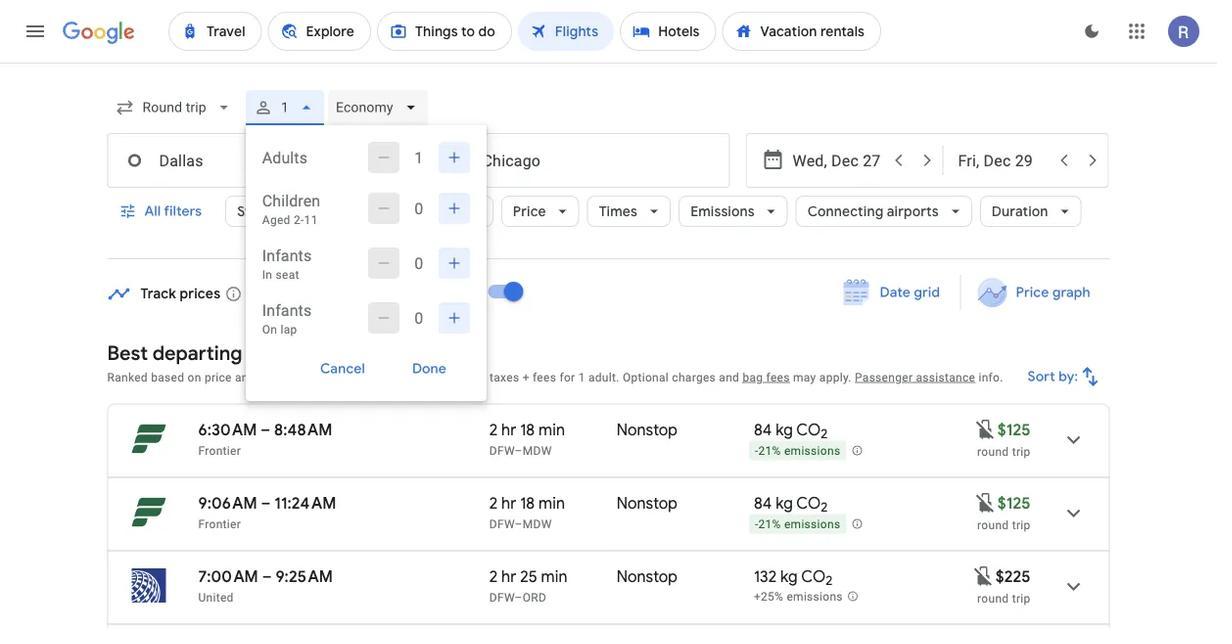 Task type: describe. For each thing, give the bounding box(es) containing it.
+
[[523, 371, 529, 384]]

mdw for 8:48 am
[[523, 444, 552, 458]]

ranked
[[107, 371, 148, 384]]

learn more about tracked prices image
[[225, 285, 242, 303]]

all filters button
[[107, 188, 218, 235]]

price for price graph
[[1016, 284, 1049, 302]]

all
[[144, 203, 161, 220]]

225 US dollars text field
[[996, 567, 1031, 587]]

price for price
[[513, 203, 546, 220]]

nonstop flight. element for 9:25 am
[[617, 567, 678, 590]]

based
[[151, 371, 184, 384]]

Arrival time: 8:48 AM. text field
[[274, 420, 333, 440]]

date grid
[[880, 284, 940, 302]]

trip for 9:25 am
[[1012, 592, 1031, 606]]

on
[[188, 371, 201, 384]]

dfw for 11:24 am
[[489, 518, 515, 531]]

emissions button
[[679, 188, 788, 235]]

84 kg co 2 for 11:24 am
[[754, 494, 828, 516]]

stops
[[237, 203, 274, 220]]

2 hr 25 min dfw – ord
[[489, 567, 567, 605]]

co for 11:24 am
[[796, 494, 821, 514]]

filters
[[164, 203, 202, 220]]

0 for infants on lap
[[414, 309, 423, 328]]

infants for infants on lap
[[262, 301, 312, 320]]

2 vertical spatial emissions
[[787, 591, 843, 604]]

25
[[520, 567, 537, 587]]

dec
[[254, 285, 280, 303]]

connecting
[[807, 203, 884, 220]]

nonstop flight. element for 8:48 am
[[617, 420, 678, 443]]

lap
[[281, 323, 297, 337]]

duration
[[992, 203, 1048, 220]]

dec 27 – 29
[[254, 285, 327, 303]]

18 for 8:48 am
[[520, 420, 535, 440]]

sort by: button
[[1020, 353, 1110, 400]]

Arrival time: 9:25 AM. text field
[[276, 567, 333, 587]]

sort
[[1028, 368, 1056, 386]]

by:
[[1059, 368, 1079, 386]]

125 US dollars text field
[[997, 494, 1031, 514]]

convenience
[[259, 371, 327, 384]]

1 button
[[246, 84, 324, 131]]

2 inside 132 kg co 2
[[826, 573, 833, 590]]

ranked based on price and convenience
[[107, 371, 327, 384]]

21% for 11:24 am
[[758, 518, 781, 532]]

infants for infants in seat
[[262, 246, 312, 265]]

price button
[[501, 188, 579, 235]]

main menu image
[[24, 20, 47, 43]]

track
[[141, 285, 176, 303]]

all filters
[[144, 203, 202, 220]]

hr for 11:24 am
[[501, 494, 516, 514]]

2 up 132 kg co 2
[[821, 500, 828, 516]]

0 for infants in seat
[[414, 254, 423, 273]]

adults
[[262, 148, 307, 167]]

prices
[[361, 371, 395, 384]]

emissions for 8:48 am
[[784, 445, 841, 458]]

round for 9:25 am
[[977, 592, 1009, 606]]

this price for this flight doesn't include overhead bin access. if you need a carry-on bag, use the bags filter to update prices. image for 9:25 am
[[972, 565, 996, 588]]

none search field containing adults
[[107, 84, 1110, 401]]

swap origin and destination. image
[[407, 149, 430, 172]]

done
[[412, 360, 446, 378]]

Return text field
[[958, 134, 1048, 187]]

airports
[[887, 203, 939, 220]]

min for 8:48 am
[[539, 420, 565, 440]]

7:00 am – 9:25 am united
[[198, 567, 333, 605]]

9:25 am
[[276, 567, 333, 587]]

Departure time: 7:00 AM. text field
[[198, 567, 258, 587]]

any
[[412, 285, 438, 303]]

apply.
[[819, 371, 852, 384]]

8:48 am
[[274, 420, 333, 440]]

airlines button
[[315, 196, 409, 227]]

dfw for 8:48 am
[[489, 444, 515, 458]]

in
[[262, 268, 272, 282]]

round trip for 8:48 am
[[977, 445, 1031, 459]]

assistance
[[916, 371, 975, 384]]

– inside the "7:00 am – 9:25 am united"
[[262, 567, 272, 587]]

frontier for 9:06 am
[[198, 518, 241, 531]]

6:30 am – 8:48 am frontier
[[198, 420, 333, 458]]

$125 for 8:48 am
[[997, 420, 1031, 440]]

duration button
[[980, 188, 1082, 235]]

date grid button
[[829, 275, 956, 310]]

required
[[441, 371, 486, 384]]

kg for 11:24 am
[[776, 494, 793, 514]]

aged
[[262, 213, 291, 227]]

optional
[[623, 371, 669, 384]]

bags button
[[417, 188, 493, 235]]

grid
[[914, 284, 940, 302]]

times button
[[587, 188, 671, 235]]

27 – 29
[[283, 285, 327, 303]]

nonstop for 8:48 am
[[617, 420, 678, 440]]

0 for children aged 2-11
[[414, 199, 423, 218]]

loading results progress bar
[[0, 63, 1217, 67]]

hr for 8:48 am
[[501, 420, 516, 440]]

prices include required taxes + fees for 1 adult. optional charges and bag fees may apply. passenger assistance
[[361, 371, 975, 384]]

children aged 2-11
[[262, 191, 320, 227]]

Departure text field
[[793, 134, 883, 187]]

stops button
[[225, 188, 307, 235]]

bag
[[743, 371, 763, 384]]

connecting airports button
[[796, 188, 972, 235]]

$125 for 11:24 am
[[997, 494, 1031, 514]]

2 inside 2 hr 25 min dfw – ord
[[489, 567, 498, 587]]

flight details. leaves dallas/fort worth international airport at 9:06 am on wednesday, december 27 and arrives at chicago midway international airport at 11:24 am on wednesday, december 27. image
[[1050, 490, 1097, 537]]

Departure time: 9:06 AM. text field
[[198, 494, 257, 514]]

Arrival time: 11:24 AM. text field
[[275, 494, 336, 514]]

flights
[[246, 341, 304, 366]]

min for 11:24 am
[[539, 494, 565, 514]]

adult.
[[588, 371, 620, 384]]

emissions for 11:24 am
[[784, 518, 841, 532]]

prices
[[180, 285, 221, 303]]

leaves dallas/fort worth international airport at 6:30 am on wednesday, december 27 and arrives at chicago midway international airport at 8:48 am on wednesday, december 27. element
[[198, 420, 333, 440]]

taxes
[[490, 371, 519, 384]]

2 hr 18 min dfw – mdw for 8:48 am
[[489, 420, 565, 458]]

on
[[262, 323, 277, 337]]

trip for 8:48 am
[[1012, 445, 1031, 459]]

connecting airports
[[807, 203, 939, 220]]

2 hr 18 min dfw – mdw for 11:24 am
[[489, 494, 565, 531]]

hr for 9:25 am
[[501, 567, 516, 587]]

airlines
[[327, 203, 376, 220]]

number of passengers dialog
[[246, 125, 486, 401]]



Task type: locate. For each thing, give the bounding box(es) containing it.
1 2 hr 18 min dfw – mdw from the top
[[489, 420, 565, 458]]

1 inside 1 popup button
[[281, 99, 289, 116]]

this price for this flight doesn't include overhead bin access. if you need a carry-on bag, use the bags filter to update prices. image left flight details. leaves dallas/fort worth international airport at 7:00 am on wednesday, december 27 and arrives at o'hare international airport at 9:25 am on wednesday, december 27. image
[[972, 565, 996, 588]]

kg for 9:25 am
[[780, 567, 798, 587]]

- for 11:24 am
[[755, 518, 758, 532]]

2 horizontal spatial 1
[[578, 371, 585, 384]]

2 frontier from the top
[[198, 518, 241, 531]]

1 inside number of passengers dialog
[[414, 148, 423, 167]]

0 vertical spatial 1
[[281, 99, 289, 116]]

None field
[[107, 90, 242, 125], [328, 90, 428, 125], [107, 90, 242, 125], [328, 90, 428, 125]]

date
[[880, 284, 911, 302]]

2 vertical spatial 1
[[578, 371, 585, 384]]

frontier down '6:30 am' text box
[[198, 444, 241, 458]]

2 and from the left
[[719, 371, 739, 384]]

leaves dallas/fort worth international airport at 7:00 am on wednesday, december 27 and arrives at o'hare international airport at 9:25 am on wednesday, december 27. element
[[198, 567, 333, 587]]

2 21% from the top
[[758, 518, 781, 532]]

1 vertical spatial 1
[[414, 148, 423, 167]]

– inside 6:30 am – 8:48 am frontier
[[261, 420, 271, 440]]

+25%
[[754, 591, 784, 604]]

2 round trip from the top
[[977, 518, 1031, 532]]

total duration 2 hr 25 min. element
[[489, 567, 617, 590]]

2 nonstop flight. element from the top
[[617, 494, 678, 517]]

0 vertical spatial hr
[[501, 420, 516, 440]]

price inside button
[[1016, 284, 1049, 302]]

round down $225 text field at bottom right
[[977, 592, 1009, 606]]

and
[[235, 371, 255, 384], [719, 371, 739, 384]]

1 vertical spatial 18
[[520, 494, 535, 514]]

1 vertical spatial total duration 2 hr 18 min. element
[[489, 494, 617, 517]]

may
[[793, 371, 816, 384]]

1 vertical spatial -
[[755, 518, 758, 532]]

0 vertical spatial round
[[977, 445, 1009, 459]]

any dates
[[412, 285, 478, 303]]

2 up +25% emissions
[[826, 573, 833, 590]]

find the best price region
[[107, 268, 1110, 326]]

dfw left 'ord'
[[489, 591, 515, 605]]

-
[[755, 445, 758, 458], [755, 518, 758, 532]]

0 vertical spatial 84
[[754, 420, 772, 440]]

2 hr from the top
[[501, 494, 516, 514]]

1 -21% emissions from the top
[[755, 445, 841, 458]]

18
[[520, 420, 535, 440], [520, 494, 535, 514]]

0 vertical spatial nonstop
[[617, 420, 678, 440]]

1 84 from the top
[[754, 420, 772, 440]]

min right the 25
[[541, 567, 567, 587]]

fees
[[533, 371, 556, 384], [766, 371, 790, 384]]

1 infants from the top
[[262, 246, 312, 265]]

trip down 125 us dollars text field
[[1012, 445, 1031, 459]]

dfw
[[489, 444, 515, 458], [489, 518, 515, 531], [489, 591, 515, 605]]

0 horizontal spatial fees
[[533, 371, 556, 384]]

3 nonstop flight. element from the top
[[617, 567, 678, 590]]

$125 left flight details. leaves dallas/fort worth international airport at 9:06 am on wednesday, december 27 and arrives at chicago midway international airport at 11:24 am on wednesday, december 27. icon on the right
[[997, 494, 1031, 514]]

emissions down 132 kg co 2
[[787, 591, 843, 604]]

0 vertical spatial total duration 2 hr 18 min. element
[[489, 420, 617, 443]]

kg down bag fees "button"
[[776, 420, 793, 440]]

0 up any
[[414, 254, 423, 273]]

1 horizontal spatial fees
[[766, 371, 790, 384]]

0 vertical spatial co
[[796, 420, 821, 440]]

2 vertical spatial nonstop flight. element
[[617, 567, 678, 590]]

fees right +
[[533, 371, 556, 384]]

emissions down may
[[784, 445, 841, 458]]

round trip for 9:25 am
[[977, 592, 1031, 606]]

2 left the 25
[[489, 567, 498, 587]]

2 hr 18 min dfw – mdw
[[489, 420, 565, 458], [489, 494, 565, 531]]

price graph
[[1016, 284, 1090, 302]]

infants up seat
[[262, 246, 312, 265]]

Departure time: 6:30 AM. text field
[[198, 420, 257, 440]]

2 dfw from the top
[[489, 518, 515, 531]]

-21% emissions
[[755, 445, 841, 458], [755, 518, 841, 532]]

best departing flights main content
[[107, 268, 1110, 630]]

– right 9:06 am text box
[[261, 494, 271, 514]]

trip down $125 text field
[[1012, 518, 1031, 532]]

2 vertical spatial hr
[[501, 567, 516, 587]]

2 vertical spatial this price for this flight doesn't include overhead bin access. if you need a carry-on bag, use the bags filter to update prices. image
[[972, 565, 996, 588]]

co up 132 kg co 2
[[796, 494, 821, 514]]

1 vertical spatial $125
[[997, 494, 1031, 514]]

1 dfw from the top
[[489, 444, 515, 458]]

84 for 8:48 am
[[754, 420, 772, 440]]

21% up 132
[[758, 518, 781, 532]]

round down $125 text field
[[977, 518, 1009, 532]]

3 round trip from the top
[[977, 592, 1031, 606]]

round for 11:24 am
[[977, 518, 1009, 532]]

3 dfw from the top
[[489, 591, 515, 605]]

0 vertical spatial 0
[[414, 199, 423, 218]]

0 left bags
[[414, 199, 423, 218]]

2 $125 from the top
[[997, 494, 1031, 514]]

round down 125 us dollars text field
[[977, 445, 1009, 459]]

sort by:
[[1028, 368, 1079, 386]]

2 vertical spatial dfw
[[489, 591, 515, 605]]

infants up lap
[[262, 301, 312, 320]]

2 down taxes
[[489, 420, 498, 440]]

2 vertical spatial round trip
[[977, 592, 1031, 606]]

2 hr 18 min dfw – mdw up the 25
[[489, 494, 565, 531]]

round trip down $125 text field
[[977, 518, 1031, 532]]

passenger assistance button
[[855, 371, 975, 384]]

0 vertical spatial emissions
[[784, 445, 841, 458]]

mdw up the 25
[[523, 518, 552, 531]]

0 vertical spatial min
[[539, 420, 565, 440]]

1 vertical spatial nonstop
[[617, 494, 678, 514]]

125 US dollars text field
[[997, 420, 1031, 440]]

change appearance image
[[1068, 8, 1115, 55]]

frontier inside "9:06 am – 11:24 am frontier"
[[198, 518, 241, 531]]

frontier inside 6:30 am – 8:48 am frontier
[[198, 444, 241, 458]]

2 total duration 2 hr 18 min. element from the top
[[489, 494, 617, 517]]

min up total duration 2 hr 25 min. element
[[539, 494, 565, 514]]

11
[[304, 213, 318, 227]]

nonstop for 9:25 am
[[617, 567, 678, 587]]

1 vertical spatial round trip
[[977, 518, 1031, 532]]

$225
[[996, 567, 1031, 587]]

1 horizontal spatial price
[[1016, 284, 1049, 302]]

passenger
[[855, 371, 913, 384]]

ord
[[523, 591, 546, 605]]

0 vertical spatial -
[[755, 445, 758, 458]]

hr down taxes
[[501, 420, 516, 440]]

0 vertical spatial round trip
[[977, 445, 1031, 459]]

None search field
[[107, 84, 1110, 401]]

and right the price at left
[[235, 371, 255, 384]]

mdw for 11:24 am
[[523, 518, 552, 531]]

cancel
[[320, 360, 365, 378]]

2-
[[294, 213, 304, 227]]

frontier
[[198, 444, 241, 458], [198, 518, 241, 531]]

1 vertical spatial -21% emissions
[[755, 518, 841, 532]]

$125
[[997, 420, 1031, 440], [997, 494, 1031, 514]]

best
[[107, 341, 148, 366]]

for
[[560, 371, 575, 384]]

charges
[[672, 371, 716, 384]]

0 vertical spatial 2 hr 18 min dfw – mdw
[[489, 420, 565, 458]]

21% down bag fees "button"
[[758, 445, 781, 458]]

2 18 from the top
[[520, 494, 535, 514]]

2 84 from the top
[[754, 494, 772, 514]]

3 nonstop from the top
[[617, 567, 678, 587]]

emissions up 132 kg co 2
[[784, 518, 841, 532]]

leaves dallas/fort worth international airport at 9:06 am on wednesday, december 27 and arrives at chicago midway international airport at 11:24 am on wednesday, december 27. element
[[198, 494, 336, 514]]

this price for this flight doesn't include overhead bin access. if you need a carry-on bag, use the bags filter to update prices. image down 'assistance'
[[974, 418, 997, 441]]

kg
[[776, 420, 793, 440], [776, 494, 793, 514], [780, 567, 798, 587]]

price right bags popup button
[[513, 203, 546, 220]]

1 vertical spatial co
[[796, 494, 821, 514]]

1 $125 from the top
[[997, 420, 1031, 440]]

1 vertical spatial hr
[[501, 494, 516, 514]]

min inside 2 hr 25 min dfw – ord
[[541, 567, 567, 587]]

1 frontier from the top
[[198, 444, 241, 458]]

1 nonstop from the top
[[617, 420, 678, 440]]

1 horizontal spatial and
[[719, 371, 739, 384]]

– up the 25
[[515, 518, 523, 531]]

dfw for 9:25 am
[[489, 591, 515, 605]]

0 horizontal spatial 1
[[281, 99, 289, 116]]

1 fees from the left
[[533, 371, 556, 384]]

2 mdw from the top
[[523, 518, 552, 531]]

7:00 am
[[198, 567, 258, 587]]

total duration 2 hr 18 min. element for 11:24 am
[[489, 494, 617, 517]]

-21% emissions for 8:48 am
[[755, 445, 841, 458]]

mdw
[[523, 444, 552, 458], [523, 518, 552, 531]]

2 nonstop from the top
[[617, 494, 678, 514]]

co down may
[[796, 420, 821, 440]]

1 18 from the top
[[520, 420, 535, 440]]

84 kg co 2 up 132 kg co 2
[[754, 494, 828, 516]]

1 vertical spatial dfw
[[489, 518, 515, 531]]

1 inside best departing flights main content
[[578, 371, 585, 384]]

best departing flights
[[107, 341, 304, 366]]

-21% emissions for 11:24 am
[[755, 518, 841, 532]]

this price for this flight doesn't include overhead bin access. if you need a carry-on bag, use the bags filter to update prices. image for 8:48 am
[[974, 418, 997, 441]]

0 vertical spatial trip
[[1012, 445, 1031, 459]]

trip for 11:24 am
[[1012, 518, 1031, 532]]

2 vertical spatial co
[[801, 567, 826, 587]]

2 vertical spatial kg
[[780, 567, 798, 587]]

1 round trip from the top
[[977, 445, 1031, 459]]

seat
[[276, 268, 299, 282]]

– left 8:48 am text field
[[261, 420, 271, 440]]

1 total duration 2 hr 18 min. element from the top
[[489, 420, 617, 443]]

2 vertical spatial round
[[977, 592, 1009, 606]]

nonstop for 11:24 am
[[617, 494, 678, 514]]

3 hr from the top
[[501, 567, 516, 587]]

1 nonstop flight. element from the top
[[617, 420, 678, 443]]

2 down 'apply.'
[[821, 426, 828, 443]]

84 for 11:24 am
[[754, 494, 772, 514]]

2 vertical spatial 0
[[414, 309, 423, 328]]

1 vertical spatial 2 hr 18 min dfw – mdw
[[489, 494, 565, 531]]

+25% emissions
[[754, 591, 843, 604]]

1 vertical spatial frontier
[[198, 518, 241, 531]]

2 round from the top
[[977, 518, 1009, 532]]

2 vertical spatial nonstop
[[617, 567, 678, 587]]

1 mdw from the top
[[523, 444, 552, 458]]

graph
[[1052, 284, 1090, 302]]

-21% emissions up 132 kg co 2
[[755, 518, 841, 532]]

132 kg co 2
[[754, 567, 833, 590]]

2 vertical spatial trip
[[1012, 592, 1031, 606]]

price
[[205, 371, 232, 384]]

3 0 from the top
[[414, 309, 423, 328]]

3 trip from the top
[[1012, 592, 1031, 606]]

84 kg co 2 down may
[[754, 420, 828, 443]]

1 up adults on the left top
[[281, 99, 289, 116]]

2 hr 18 min dfw – mdw down +
[[489, 420, 565, 458]]

trip down $225 text field at bottom right
[[1012, 592, 1031, 606]]

1 vertical spatial emissions
[[784, 518, 841, 532]]

frontier for 6:30 am
[[198, 444, 241, 458]]

min for 9:25 am
[[541, 567, 567, 587]]

price inside popup button
[[513, 203, 546, 220]]

children
[[262, 191, 320, 210]]

nonstop
[[617, 420, 678, 440], [617, 494, 678, 514], [617, 567, 678, 587]]

18 up the 25
[[520, 494, 535, 514]]

None text field
[[423, 133, 730, 188]]

infants
[[262, 246, 312, 265], [262, 301, 312, 320]]

1 84 kg co 2 from the top
[[754, 420, 828, 443]]

kg up 132 kg co 2
[[776, 494, 793, 514]]

1 vertical spatial price
[[1016, 284, 1049, 302]]

– inside 2 hr 25 min dfw – ord
[[515, 591, 523, 605]]

nonstop flight. element
[[617, 420, 678, 443], [617, 494, 678, 517], [617, 567, 678, 590]]

- for 8:48 am
[[755, 445, 758, 458]]

nonstop flight. element for 11:24 am
[[617, 494, 678, 517]]

132
[[754, 567, 777, 587]]

1 vertical spatial this price for this flight doesn't include overhead bin access. if you need a carry-on bag, use the bags filter to update prices. image
[[974, 491, 997, 515]]

0 vertical spatial 84 kg co 2
[[754, 420, 828, 443]]

0 vertical spatial frontier
[[198, 444, 241, 458]]

round for 8:48 am
[[977, 445, 1009, 459]]

0 vertical spatial kg
[[776, 420, 793, 440]]

2
[[489, 420, 498, 440], [821, 426, 828, 443], [489, 494, 498, 514], [821, 500, 828, 516], [489, 567, 498, 587], [826, 573, 833, 590]]

1 - from the top
[[755, 445, 758, 458]]

dfw up 2 hr 25 min dfw – ord
[[489, 518, 515, 531]]

price
[[513, 203, 546, 220], [1016, 284, 1049, 302]]

84 down bag fees "button"
[[754, 420, 772, 440]]

1 right for
[[578, 371, 585, 384]]

1 horizontal spatial 1
[[414, 148, 423, 167]]

1 vertical spatial infants
[[262, 301, 312, 320]]

0 vertical spatial dfw
[[489, 444, 515, 458]]

0 vertical spatial -21% emissions
[[755, 445, 841, 458]]

– down +
[[515, 444, 523, 458]]

18 for 11:24 am
[[520, 494, 535, 514]]

infants on lap
[[262, 301, 312, 337]]

– left the arrival time: 9:25 am. text box on the bottom left of the page
[[262, 567, 272, 587]]

round trip for 11:24 am
[[977, 518, 1031, 532]]

2 84 kg co 2 from the top
[[754, 494, 828, 516]]

21%
[[758, 445, 781, 458], [758, 518, 781, 532]]

– inside "9:06 am – 11:24 am frontier"
[[261, 494, 271, 514]]

1 0 from the top
[[414, 199, 423, 218]]

18 down +
[[520, 420, 535, 440]]

hr
[[501, 420, 516, 440], [501, 494, 516, 514], [501, 567, 516, 587]]

0 horizontal spatial and
[[235, 371, 255, 384]]

this price for this flight doesn't include overhead bin access. if you need a carry-on bag, use the bags filter to update prices. image down 125 us dollars text field
[[974, 491, 997, 515]]

round
[[977, 445, 1009, 459], [977, 518, 1009, 532], [977, 592, 1009, 606]]

11:24 am
[[275, 494, 336, 514]]

mdw down +
[[523, 444, 552, 458]]

1 vertical spatial kg
[[776, 494, 793, 514]]

0 vertical spatial price
[[513, 203, 546, 220]]

2 fees from the left
[[766, 371, 790, 384]]

kg up +25% emissions
[[780, 567, 798, 587]]

include
[[398, 371, 438, 384]]

total duration 2 hr 18 min. element for 8:48 am
[[489, 420, 617, 443]]

times
[[599, 203, 638, 220]]

emissions
[[690, 203, 755, 220]]

co for 8:48 am
[[796, 420, 821, 440]]

0 vertical spatial infants
[[262, 246, 312, 265]]

round trip down $225 text field at bottom right
[[977, 592, 1031, 606]]

infants in seat
[[262, 246, 312, 282]]

2 vertical spatial min
[[541, 567, 567, 587]]

bag fees button
[[743, 371, 790, 384]]

and left bag on the bottom right
[[719, 371, 739, 384]]

84
[[754, 420, 772, 440], [754, 494, 772, 514]]

1 hr from the top
[[501, 420, 516, 440]]

– down the 25
[[515, 591, 523, 605]]

0
[[414, 199, 423, 218], [414, 254, 423, 273], [414, 309, 423, 328]]

1 vertical spatial 84 kg co 2
[[754, 494, 828, 516]]

1 vertical spatial trip
[[1012, 518, 1031, 532]]

fees right bag on the bottom right
[[766, 371, 790, 384]]

dates
[[441, 285, 478, 303]]

6:30 am
[[198, 420, 257, 440]]

- up 132
[[755, 518, 758, 532]]

84 up 132
[[754, 494, 772, 514]]

this price for this flight doesn't include overhead bin access. if you need a carry-on bag, use the bags filter to update prices. image
[[974, 418, 997, 441], [974, 491, 997, 515], [972, 565, 996, 588]]

21% for 8:48 am
[[758, 445, 781, 458]]

kg inside 132 kg co 2
[[780, 567, 798, 587]]

1 vertical spatial mdw
[[523, 518, 552, 531]]

0 vertical spatial 21%
[[758, 445, 781, 458]]

- down bag on the bottom right
[[755, 445, 758, 458]]

2 -21% emissions from the top
[[755, 518, 841, 532]]

0 vertical spatial this price for this flight doesn't include overhead bin access. if you need a carry-on bag, use the bags filter to update prices. image
[[974, 418, 997, 441]]

1 round from the top
[[977, 445, 1009, 459]]

hr up 2 hr 25 min dfw – ord
[[501, 494, 516, 514]]

0 vertical spatial mdw
[[523, 444, 552, 458]]

9:06 am
[[198, 494, 257, 514]]

9:06 am – 11:24 am frontier
[[198, 494, 336, 531]]

1 trip from the top
[[1012, 445, 1031, 459]]

done button
[[389, 353, 470, 385]]

1 vertical spatial 0
[[414, 254, 423, 273]]

84 kg co 2 for 8:48 am
[[754, 420, 828, 443]]

1 vertical spatial min
[[539, 494, 565, 514]]

flight details. leaves dallas/fort worth international airport at 6:30 am on wednesday, december 27 and arrives at chicago midway international airport at 8:48 am on wednesday, december 27. image
[[1050, 417, 1097, 464]]

total duration 2 hr 18 min. element
[[489, 420, 617, 443], [489, 494, 617, 517]]

co
[[796, 420, 821, 440], [796, 494, 821, 514], [801, 567, 826, 587]]

0 vertical spatial $125
[[997, 420, 1031, 440]]

flight details. leaves dallas/fort worth international airport at 7:00 am on wednesday, december 27 and arrives at o'hare international airport at 9:25 am on wednesday, december 27. image
[[1050, 564, 1097, 611]]

2 0 from the top
[[414, 254, 423, 273]]

this price for this flight doesn't include overhead bin access. if you need a carry-on bag, use the bags filter to update prices. image for 11:24 am
[[974, 491, 997, 515]]

co for 9:25 am
[[801, 567, 826, 587]]

3 round from the top
[[977, 592, 1009, 606]]

price left graph at the right of page
[[1016, 284, 1049, 302]]

0 vertical spatial 18
[[520, 420, 535, 440]]

track prices
[[141, 285, 221, 303]]

kg for 8:48 am
[[776, 420, 793, 440]]

co inside 132 kg co 2
[[801, 567, 826, 587]]

1 vertical spatial round
[[977, 518, 1009, 532]]

2 trip from the top
[[1012, 518, 1031, 532]]

hr left the 25
[[501, 567, 516, 587]]

bags
[[428, 203, 460, 220]]

round trip down 125 us dollars text field
[[977, 445, 1031, 459]]

-21% emissions down may
[[755, 445, 841, 458]]

1 vertical spatial 21%
[[758, 518, 781, 532]]

dfw down taxes
[[489, 444, 515, 458]]

2 - from the top
[[755, 518, 758, 532]]

frontier down 9:06 am text box
[[198, 518, 241, 531]]

1 vertical spatial 84
[[754, 494, 772, 514]]

1 21% from the top
[[758, 445, 781, 458]]

0 horizontal spatial price
[[513, 203, 546, 220]]

0 down any
[[414, 309, 423, 328]]

hr inside 2 hr 25 min dfw – ord
[[501, 567, 516, 587]]

$125 down sort
[[997, 420, 1031, 440]]

total duration 2 hr 18 min. element down for
[[489, 420, 617, 443]]

min down for
[[539, 420, 565, 440]]

price graph button
[[965, 275, 1106, 310]]

2 2 hr 18 min dfw – mdw from the top
[[489, 494, 565, 531]]

0 vertical spatial nonstop flight. element
[[617, 420, 678, 443]]

2 infants from the top
[[262, 301, 312, 320]]

1 and from the left
[[235, 371, 255, 384]]

2 up 2 hr 25 min dfw – ord
[[489, 494, 498, 514]]

co up +25% emissions
[[801, 567, 826, 587]]

1 vertical spatial nonstop flight. element
[[617, 494, 678, 517]]

1 up bags popup button
[[414, 148, 423, 167]]

dfw inside 2 hr 25 min dfw – ord
[[489, 591, 515, 605]]

departing
[[153, 341, 242, 366]]

total duration 2 hr 18 min. element up total duration 2 hr 25 min. element
[[489, 494, 617, 517]]



Task type: vqa. For each thing, say whether or not it's contained in the screenshot.
bottommost round
yes



